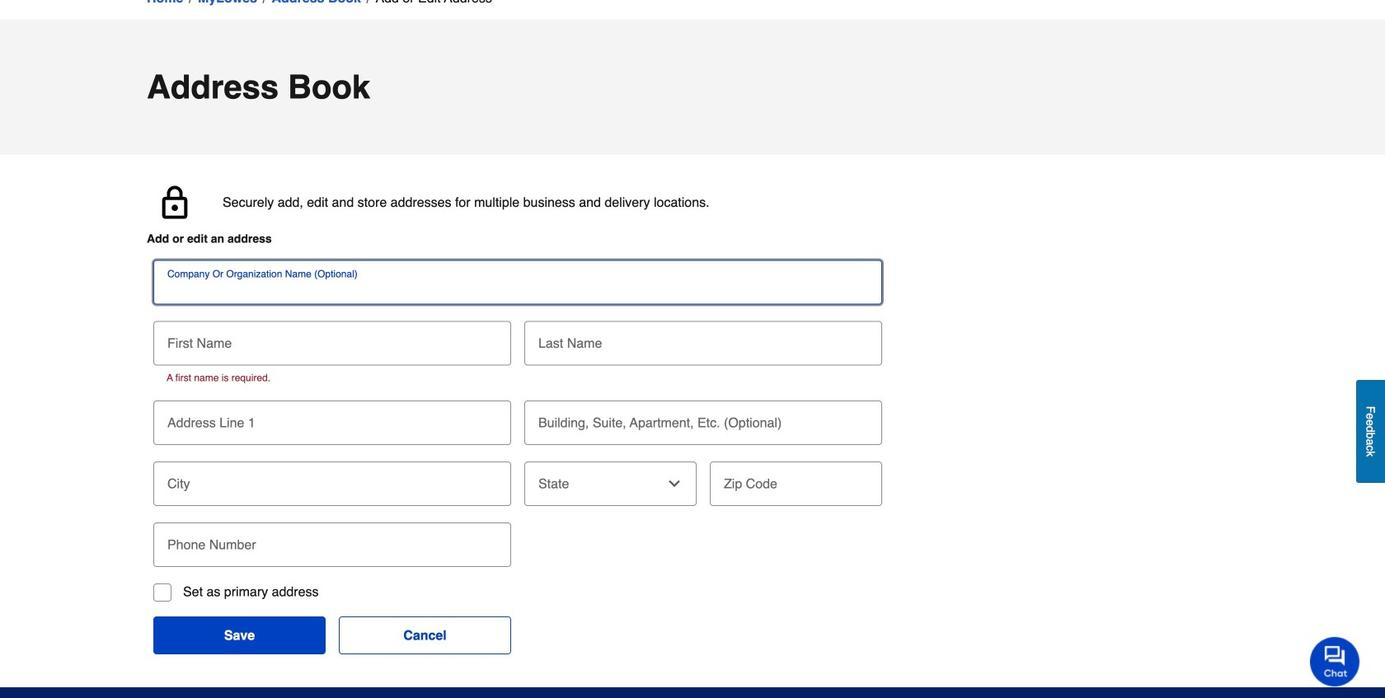 Task type: describe. For each thing, give the bounding box(es) containing it.
FirstName text field
[[160, 321, 505, 358]]

City text field
[[160, 462, 505, 498]]

line2 text field
[[531, 401, 876, 437]]

line1 text field
[[160, 401, 505, 437]]



Task type: locate. For each thing, give the bounding box(es) containing it.
companyName text field
[[160, 280, 876, 297]]

phoneNumber text field
[[160, 523, 505, 559]]

LastName text field
[[531, 321, 876, 358]]

chat invite button image
[[1311, 637, 1361, 687]]

postalCode text field
[[717, 462, 876, 498]]

main content
[[0, 0, 1386, 688]]



Task type: vqa. For each thing, say whether or not it's contained in the screenshot.
ideas to the left
no



